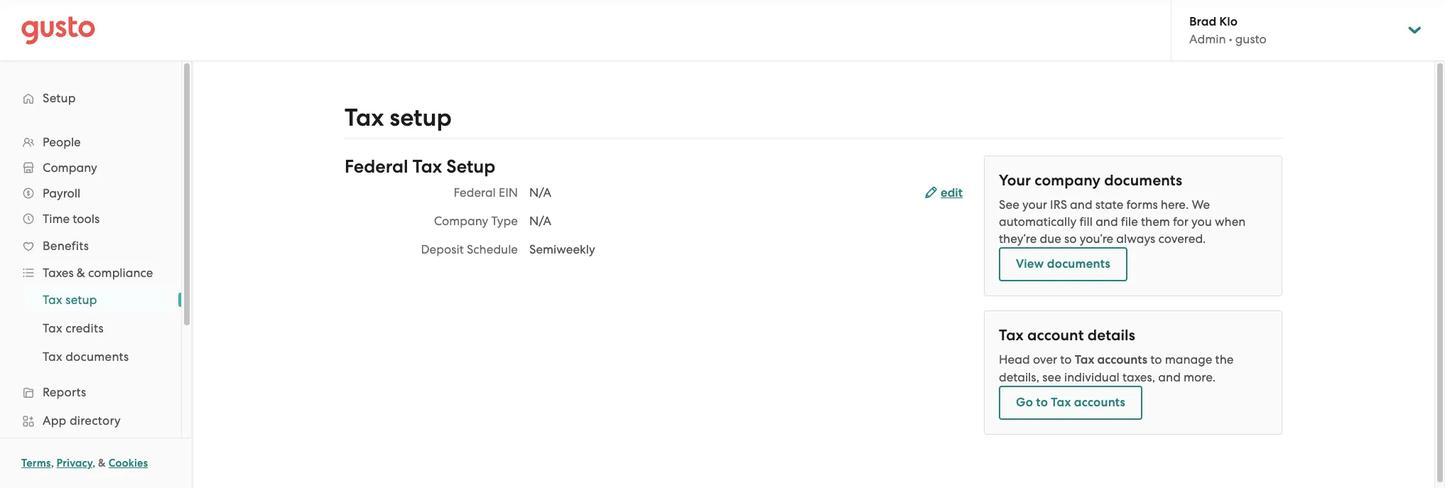 Task type: describe. For each thing, give the bounding box(es) containing it.
klo
[[1220, 14, 1238, 29]]

view documents link
[[999, 247, 1128, 281]]

for
[[1173, 215, 1189, 229]]

admin
[[1190, 32, 1226, 46]]

credits
[[66, 321, 104, 335]]

them
[[1141, 215, 1170, 229]]

setup link
[[14, 85, 167, 111]]

semiweekly
[[529, 242, 595, 257]]

federal ein
[[454, 185, 518, 200]]

gusto navigation element
[[0, 61, 181, 488]]

your
[[1023, 198, 1047, 212]]

ein
[[499, 185, 518, 200]]

file
[[1121, 215, 1138, 229]]

company for company type
[[434, 214, 489, 228]]

directory
[[70, 414, 121, 428]]

go
[[1016, 395, 1033, 410]]

reports link
[[14, 380, 167, 405]]

edit
[[941, 185, 963, 200]]

federal for federal tax setup
[[345, 156, 408, 178]]

tax documents link
[[26, 344, 167, 370]]

to inside to manage the details, see individual taxes, and more.
[[1151, 353, 1162, 367]]

brad klo admin • gusto
[[1190, 14, 1267, 46]]

taxes,
[[1123, 370, 1156, 384]]

payroll
[[43, 186, 80, 200]]

view documents
[[1016, 257, 1111, 271]]

taxes
[[43, 266, 74, 280]]

2 , from the left
[[93, 457, 95, 470]]

type
[[491, 214, 518, 228]]

privacy
[[57, 457, 93, 470]]

so
[[1065, 232, 1077, 246]]

app directory
[[43, 414, 121, 428]]

we
[[1192, 198, 1210, 212]]

covered.
[[1159, 232, 1206, 246]]

they're
[[999, 232, 1037, 246]]

deposit schedule
[[421, 242, 518, 257]]

people button
[[14, 129, 167, 155]]

compliance
[[88, 266, 153, 280]]

company type
[[434, 214, 518, 228]]

0 vertical spatial accounts
[[1098, 353, 1148, 367]]

over
[[1033, 353, 1058, 367]]

people
[[43, 135, 81, 149]]

view
[[1016, 257, 1044, 271]]

tools
[[73, 212, 100, 226]]

terms link
[[21, 457, 51, 470]]

head
[[999, 353, 1030, 367]]

tax account details
[[999, 326, 1136, 345]]

to inside button
[[1036, 395, 1048, 410]]

more.
[[1184, 370, 1216, 384]]

fill
[[1080, 215, 1093, 229]]

company
[[1035, 171, 1101, 190]]

tax credits
[[43, 321, 104, 335]]

state
[[1096, 198, 1124, 212]]

go to tax accounts
[[1016, 395, 1126, 410]]

1 horizontal spatial tax setup
[[345, 103, 452, 132]]

list containing people
[[0, 129, 181, 488]]

reports
[[43, 385, 86, 399]]

to manage the details, see individual taxes, and more.
[[999, 353, 1234, 384]]

app
[[43, 414, 66, 428]]

details,
[[999, 370, 1040, 384]]



Task type: vqa. For each thing, say whether or not it's contained in the screenshot.
the left policy
no



Task type: locate. For each thing, give the bounding box(es) containing it.
see
[[1043, 370, 1062, 384]]

setup
[[43, 91, 76, 105], [447, 156, 496, 178]]

tax documents
[[43, 350, 129, 364]]

privacy link
[[57, 457, 93, 470]]

0 horizontal spatial setup
[[43, 91, 76, 105]]

n/a right type
[[529, 214, 551, 228]]

when
[[1215, 215, 1246, 229]]

federal for federal ein
[[454, 185, 496, 200]]

due
[[1040, 232, 1062, 246]]

edit button
[[925, 185, 963, 202]]

federal
[[345, 156, 408, 178], [454, 185, 496, 200]]

n/a
[[529, 185, 551, 200], [529, 214, 551, 228]]

details
[[1088, 326, 1136, 345]]

terms , privacy , & cookies
[[21, 457, 148, 470]]

0 vertical spatial federal
[[345, 156, 408, 178]]

accounts down individual
[[1074, 395, 1126, 410]]

accounts up taxes,
[[1098, 353, 1148, 367]]

2 vertical spatial and
[[1159, 370, 1181, 384]]

0 horizontal spatial ,
[[51, 457, 54, 470]]

0 vertical spatial &
[[77, 266, 85, 280]]

setup
[[390, 103, 452, 132], [66, 293, 97, 307]]

account
[[1028, 326, 1084, 345]]

company down the people
[[43, 161, 97, 175]]

tax inside button
[[1051, 395, 1071, 410]]

0 vertical spatial company
[[43, 161, 97, 175]]

here.
[[1161, 198, 1189, 212]]

to up taxes,
[[1151, 353, 1162, 367]]

1 horizontal spatial setup
[[390, 103, 452, 132]]

company up deposit schedule
[[434, 214, 489, 228]]

time tools button
[[14, 206, 167, 232]]

individual
[[1065, 370, 1120, 384]]

and
[[1070, 198, 1093, 212], [1096, 215, 1118, 229], [1159, 370, 1181, 384]]

1 vertical spatial setup
[[447, 156, 496, 178]]

gusto
[[1236, 32, 1267, 46]]

company button
[[14, 155, 167, 181]]

1 horizontal spatial and
[[1096, 215, 1118, 229]]

taxes & compliance
[[43, 266, 153, 280]]

schedule
[[467, 242, 518, 257]]

company for company
[[43, 161, 97, 175]]

benefits
[[43, 239, 89, 253]]

accounts
[[1098, 353, 1148, 367], [1074, 395, 1126, 410]]

brad
[[1190, 14, 1217, 29]]

manage
[[1165, 353, 1213, 367]]

cookies button
[[109, 455, 148, 472]]

,
[[51, 457, 54, 470], [93, 457, 95, 470]]

list
[[0, 129, 181, 488], [0, 286, 181, 371]]

•
[[1229, 32, 1233, 46]]

2 list from the top
[[0, 286, 181, 371]]

0 vertical spatial documents
[[1105, 171, 1183, 190]]

time tools
[[43, 212, 100, 226]]

1 vertical spatial tax setup
[[43, 293, 97, 307]]

always
[[1117, 232, 1156, 246]]

setup down 'taxes & compliance' dropdown button
[[66, 293, 97, 307]]

see your irs and state forms here. we automatically fill and file them for you when they're due so you're always covered.
[[999, 198, 1246, 246]]

1 horizontal spatial to
[[1061, 353, 1072, 367]]

1 horizontal spatial ,
[[93, 457, 95, 470]]

setup up federal tax setup
[[390, 103, 452, 132]]

home image
[[21, 16, 95, 44]]

terms
[[21, 457, 51, 470]]

tax setup up federal tax setup
[[345, 103, 452, 132]]

& inside dropdown button
[[77, 266, 85, 280]]

company inside dropdown button
[[43, 161, 97, 175]]

0 vertical spatial setup
[[390, 103, 452, 132]]

and down manage
[[1159, 370, 1181, 384]]

documents down so
[[1047, 257, 1111, 271]]

to
[[1061, 353, 1072, 367], [1151, 353, 1162, 367], [1036, 395, 1048, 410]]

tax credits link
[[26, 316, 167, 341]]

0 vertical spatial tax setup
[[345, 103, 452, 132]]

1 list from the top
[[0, 129, 181, 488]]

cookies
[[109, 457, 148, 470]]

1 vertical spatial company
[[434, 214, 489, 228]]

1 , from the left
[[51, 457, 54, 470]]

& right "taxes"
[[77, 266, 85, 280]]

and down the state
[[1096, 215, 1118, 229]]

you
[[1192, 215, 1212, 229]]

head over to tax accounts
[[999, 353, 1148, 367]]

0 horizontal spatial and
[[1070, 198, 1093, 212]]

forms
[[1127, 198, 1158, 212]]

2 n/a from the top
[[529, 214, 551, 228]]

tax setup up tax credits
[[43, 293, 97, 307]]

setup inside list
[[66, 293, 97, 307]]

list containing tax setup
[[0, 286, 181, 371]]

your
[[999, 171, 1031, 190]]

0 horizontal spatial federal
[[345, 156, 408, 178]]

see
[[999, 198, 1020, 212]]

2 horizontal spatial and
[[1159, 370, 1181, 384]]

you're
[[1080, 232, 1114, 246]]

n/a right ein
[[529, 185, 551, 200]]

go to tax accounts button
[[999, 386, 1143, 420]]

1 vertical spatial and
[[1096, 215, 1118, 229]]

documents for tax documents
[[66, 350, 129, 364]]

n/a for federal ein
[[529, 185, 551, 200]]

& left cookies
[[98, 457, 106, 470]]

1 vertical spatial &
[[98, 457, 106, 470]]

accounts inside go to tax accounts button
[[1074, 395, 1126, 410]]

1 n/a from the top
[[529, 185, 551, 200]]

your company documents
[[999, 171, 1183, 190]]

the
[[1216, 353, 1234, 367]]

documents
[[1105, 171, 1183, 190], [1047, 257, 1111, 271], [66, 350, 129, 364]]

&
[[77, 266, 85, 280], [98, 457, 106, 470]]

0 horizontal spatial to
[[1036, 395, 1048, 410]]

tax setup
[[345, 103, 452, 132], [43, 293, 97, 307]]

1 vertical spatial n/a
[[529, 214, 551, 228]]

to right go
[[1036, 395, 1048, 410]]

2 horizontal spatial to
[[1151, 353, 1162, 367]]

1 horizontal spatial company
[[434, 214, 489, 228]]

0 horizontal spatial tax setup
[[43, 293, 97, 307]]

automatically
[[999, 215, 1077, 229]]

1 vertical spatial documents
[[1047, 257, 1111, 271]]

company
[[43, 161, 97, 175], [434, 214, 489, 228]]

taxes & compliance button
[[14, 260, 167, 286]]

, left cookies
[[93, 457, 95, 470]]

federal tax setup
[[345, 156, 496, 178]]

tax setup link
[[26, 287, 167, 313]]

0 horizontal spatial setup
[[66, 293, 97, 307]]

2 vertical spatial documents
[[66, 350, 129, 364]]

to right over
[[1061, 353, 1072, 367]]

1 vertical spatial accounts
[[1074, 395, 1126, 410]]

1 horizontal spatial setup
[[447, 156, 496, 178]]

documents for view documents
[[1047, 257, 1111, 271]]

1 vertical spatial setup
[[66, 293, 97, 307]]

1 horizontal spatial &
[[98, 457, 106, 470]]

documents down 'tax credits' "link" in the bottom left of the page
[[66, 350, 129, 364]]

tax setup inside gusto navigation element
[[43, 293, 97, 307]]

0 vertical spatial and
[[1070, 198, 1093, 212]]

and up fill
[[1070, 198, 1093, 212]]

n/a for company type
[[529, 214, 551, 228]]

setup up federal ein
[[447, 156, 496, 178]]

0 horizontal spatial company
[[43, 161, 97, 175]]

to inside head over to tax accounts
[[1061, 353, 1072, 367]]

irs
[[1050, 198, 1067, 212]]

0 vertical spatial setup
[[43, 91, 76, 105]]

and inside to manage the details, see individual taxes, and more.
[[1159, 370, 1181, 384]]

1 horizontal spatial federal
[[454, 185, 496, 200]]

0 vertical spatial n/a
[[529, 185, 551, 200]]

payroll button
[[14, 181, 167, 206]]

benefits link
[[14, 233, 167, 259]]

setup inside gusto navigation element
[[43, 91, 76, 105]]

setup up the people
[[43, 91, 76, 105]]

deposit
[[421, 242, 464, 257]]

, left privacy
[[51, 457, 54, 470]]

documents inside "link"
[[66, 350, 129, 364]]

app directory link
[[14, 408, 167, 434]]

documents up forms
[[1105, 171, 1183, 190]]

time
[[43, 212, 70, 226]]

1 vertical spatial federal
[[454, 185, 496, 200]]

0 horizontal spatial &
[[77, 266, 85, 280]]



